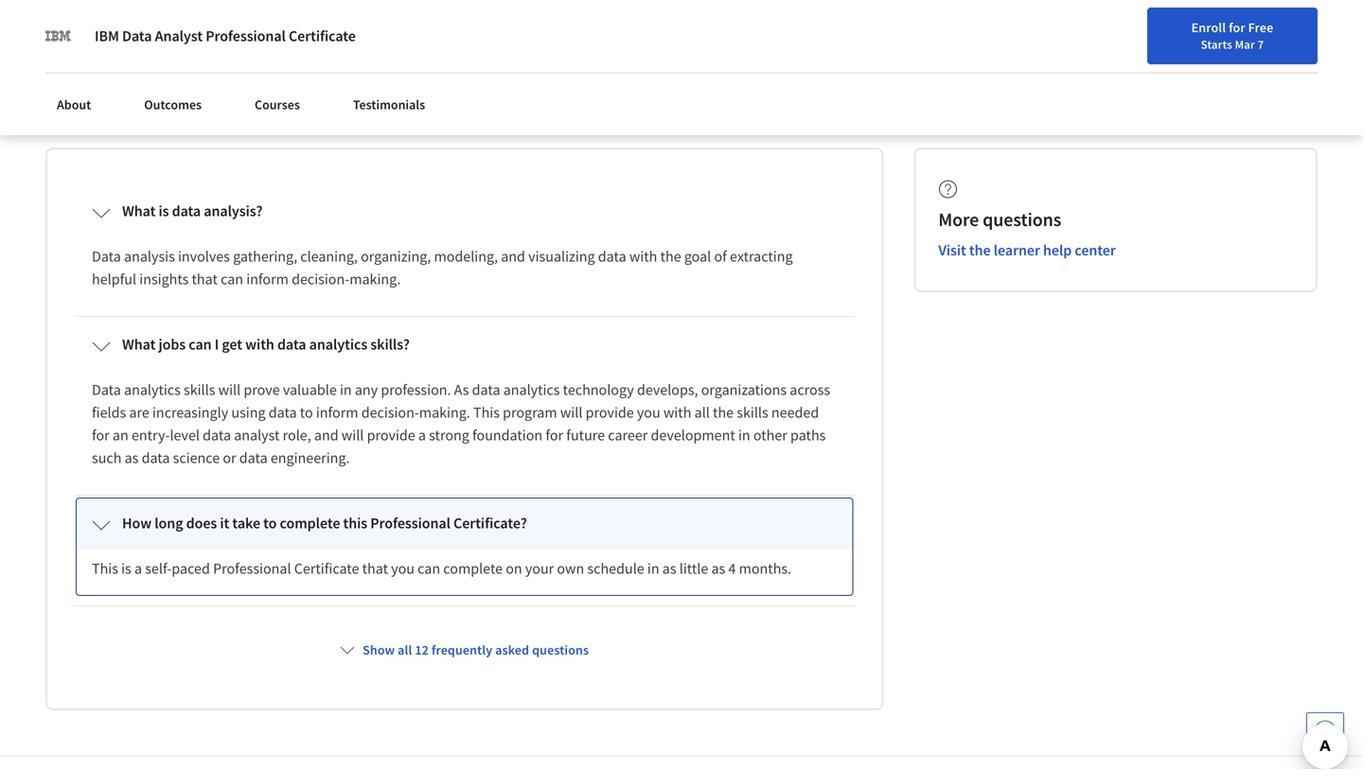 Task type: describe. For each thing, give the bounding box(es) containing it.
of
[[714, 247, 727, 266]]

2 vertical spatial professional
[[213, 560, 291, 579]]

7
[[1258, 37, 1265, 52]]

asked inside dropdown button
[[496, 642, 530, 659]]

1 vertical spatial this
[[92, 560, 118, 579]]

what jobs can i get with data analytics skills?
[[122, 335, 410, 354]]

development
[[651, 426, 736, 445]]

can inside data analysis involves gathering, cleaning, organizing, modeling, and visualizing data with the goal of extracting helpful insights that can inform decision-making.
[[221, 270, 243, 289]]

using
[[231, 403, 266, 422]]

1 horizontal spatial as
[[663, 560, 677, 579]]

courses
[[255, 96, 300, 113]]

testimonials
[[353, 96, 425, 113]]

such
[[92, 449, 122, 468]]

all inside dropdown button
[[398, 642, 412, 659]]

is for data
[[159, 202, 169, 221]]

role,
[[283, 426, 311, 445]]

self-
[[145, 560, 172, 579]]

to inside data analytics skills will prove valuable in any profession. as data analytics technology develops, organizations across fields are increasingly using data to inform decision-making. this program will provide you with all the skills needed for an entry-level data analyst role, and will provide a strong foundation for future career development in other paths such as data science or data engineering.
[[300, 403, 313, 422]]

i
[[215, 335, 219, 354]]

this inside data analytics skills will prove valuable in any profession. as data analytics technology develops, organizations across fields are increasingly using data to inform decision-making. this program will provide you with all the skills needed for an entry-level data analyst role, and will provide a strong foundation for future career development in other paths such as data science or data engineering.
[[473, 403, 500, 422]]

goal
[[685, 247, 711, 266]]

help center image
[[1314, 721, 1337, 743]]

the inside data analysis involves gathering, cleaning, organizing, modeling, and visualizing data with the goal of extracting helpful insights that can inform decision-making.
[[661, 247, 681, 266]]

starts
[[1201, 37, 1233, 52]]

needed
[[772, 403, 819, 422]]

what is data analysis?
[[122, 202, 263, 221]]

mar
[[1235, 37, 1256, 52]]

paced
[[172, 560, 210, 579]]

fields
[[92, 403, 126, 422]]

profession.
[[381, 381, 451, 400]]

strong
[[429, 426, 470, 445]]

analyst
[[234, 426, 280, 445]]

insights
[[139, 270, 189, 289]]

help
[[1044, 241, 1072, 260]]

analysis?
[[204, 202, 263, 221]]

0 vertical spatial certificate
[[289, 27, 356, 45]]

how
[[122, 514, 152, 533]]

1 vertical spatial a
[[134, 560, 142, 579]]

months.
[[739, 560, 792, 579]]

foundation
[[473, 426, 543, 445]]

12
[[415, 642, 429, 659]]

0 horizontal spatial provide
[[367, 426, 415, 445]]

analyst
[[155, 27, 203, 45]]

0 horizontal spatial skills
[[184, 381, 215, 400]]

professional inside dropdown button
[[371, 514, 451, 533]]

1 vertical spatial skills
[[737, 403, 769, 422]]

level
[[170, 426, 200, 445]]

entry-
[[132, 426, 170, 445]]

visit the learner help center link
[[939, 241, 1116, 260]]

gathering,
[[233, 247, 297, 266]]

decision- inside data analysis involves gathering, cleaning, organizing, modeling, and visualizing data with the goal of extracting helpful insights that can inform decision-making.
[[292, 270, 350, 289]]

0 vertical spatial professional
[[206, 27, 286, 45]]

free
[[1249, 19, 1274, 36]]

modeling,
[[434, 247, 498, 266]]

that inside data analysis involves gathering, cleaning, organizing, modeling, and visualizing data with the goal of extracting helpful insights that can inform decision-making.
[[192, 270, 218, 289]]

or
[[223, 449, 236, 468]]

show all 12 frequently asked questions
[[363, 642, 589, 659]]

what is data analysis? button
[[77, 187, 853, 238]]

ibm
[[95, 27, 119, 45]]

about link
[[45, 85, 102, 124]]

cleaning,
[[300, 247, 358, 266]]

data inside data analysis involves gathering, cleaning, organizing, modeling, and visualizing data with the goal of extracting helpful insights that can inform decision-making.
[[598, 247, 627, 266]]

analysis
[[124, 247, 175, 266]]

data analysis involves gathering, cleaning, organizing, modeling, and visualizing data with the goal of extracting helpful insights that can inform decision-making.
[[92, 247, 796, 289]]

how long does it take to complete this professional certificate?
[[122, 514, 527, 533]]

program
[[503, 403, 557, 422]]

0 horizontal spatial questions
[[245, 91, 356, 124]]

across
[[790, 381, 831, 400]]

as
[[454, 381, 469, 400]]

any
[[355, 381, 378, 400]]

testimonials link
[[342, 85, 437, 124]]

more questions visit the learner help center
[[939, 208, 1116, 260]]

other
[[754, 426, 788, 445]]

prove
[[244, 381, 280, 400]]

technology
[[563, 381, 634, 400]]

extracting
[[730, 247, 793, 266]]

1 vertical spatial complete
[[443, 560, 503, 579]]

1 horizontal spatial will
[[342, 426, 364, 445]]

2 horizontal spatial can
[[418, 560, 440, 579]]

data up 'or'
[[203, 426, 231, 445]]

4
[[729, 560, 736, 579]]

0 vertical spatial data
[[122, 27, 152, 45]]

visit
[[939, 241, 967, 260]]

career
[[608, 426, 648, 445]]

what jobs can i get with data analytics skills? button
[[77, 320, 853, 371]]

are
[[129, 403, 149, 422]]

making. inside data analytics skills will prove valuable in any profession. as data analytics technology develops, organizations across fields are increasingly using data to inform decision-making. this program will provide you with all the skills needed for an entry-level data analyst role, and will provide a strong foundation for future career development in other paths such as data science or data engineering.
[[419, 403, 470, 422]]

0 vertical spatial provide
[[586, 403, 634, 422]]

can inside dropdown button
[[189, 335, 212, 354]]

show
[[363, 642, 395, 659]]

2 horizontal spatial in
[[739, 426, 751, 445]]

data right as
[[472, 381, 500, 400]]

learner
[[994, 241, 1041, 260]]

courses link
[[243, 85, 311, 124]]

ibm data analyst professional certificate
[[95, 27, 356, 45]]

helpful
[[92, 270, 136, 289]]

involves
[[178, 247, 230, 266]]

take
[[232, 514, 260, 533]]

organizing,
[[361, 247, 431, 266]]

how long does it take to complete this professional certificate? button
[[77, 499, 853, 550]]

the inside more questions visit the learner help center
[[970, 241, 991, 260]]

visualizing
[[529, 247, 595, 266]]

2 horizontal spatial analytics
[[504, 381, 560, 400]]

inform inside data analytics skills will prove valuable in any profession. as data analytics technology develops, organizations across fields are increasingly using data to inform decision-making. this program will provide you with all the skills needed for an entry-level data analyst role, and will provide a strong foundation for future career development in other paths such as data science or data engineering.
[[316, 403, 358, 422]]

enroll for free starts mar 7
[[1192, 19, 1274, 52]]

ibm image
[[45, 23, 72, 49]]

with inside data analytics skills will prove valuable in any profession. as data analytics technology develops, organizations across fields are increasingly using data to inform decision-making. this program will provide you with all the skills needed for an entry-level data analyst role, and will provide a strong foundation for future career development in other paths such as data science or data engineering.
[[664, 403, 692, 422]]

2 vertical spatial in
[[648, 560, 660, 579]]

making. inside data analysis involves gathering, cleaning, organizing, modeling, and visualizing data with the goal of extracting helpful insights that can inform decision-making.
[[350, 270, 401, 289]]



Task type: locate. For each thing, give the bounding box(es) containing it.
all up development
[[695, 403, 710, 422]]

1 horizontal spatial this
[[473, 403, 500, 422]]

professional up this is a self-paced professional certificate that you can complete on your own schedule in as little as 4 months.
[[371, 514, 451, 533]]

inform
[[246, 270, 289, 289], [316, 403, 358, 422]]

is up analysis
[[159, 202, 169, 221]]

can down how long does it take to complete this professional certificate? dropdown button
[[418, 560, 440, 579]]

0 vertical spatial will
[[218, 381, 241, 400]]

1 vertical spatial can
[[189, 335, 212, 354]]

with down the develops,
[[664, 403, 692, 422]]

collapsed list
[[70, 180, 859, 770]]

asked left the courses
[[174, 91, 240, 124]]

the right visit on the top of page
[[970, 241, 991, 260]]

for
[[1229, 19, 1246, 36], [92, 426, 110, 445], [546, 426, 564, 445]]

all inside data analytics skills will prove valuable in any profession. as data analytics technology develops, organizations across fields are increasingly using data to inform decision-making. this program will provide you with all the skills needed for an entry-level data analyst role, and will provide a strong foundation for future career development in other paths such as data science or data engineering.
[[695, 403, 710, 422]]

frequently asked questions
[[45, 91, 356, 124]]

1 vertical spatial questions
[[983, 208, 1062, 232]]

for inside the enroll for free starts mar 7
[[1229, 19, 1246, 36]]

2 horizontal spatial for
[[1229, 19, 1246, 36]]

1 horizontal spatial with
[[630, 247, 658, 266]]

1 vertical spatial decision-
[[361, 403, 419, 422]]

data down entry-
[[142, 449, 170, 468]]

0 horizontal spatial you
[[391, 560, 415, 579]]

1 vertical spatial with
[[245, 335, 274, 354]]

decision- down any
[[361, 403, 419, 422]]

1 vertical spatial that
[[362, 560, 388, 579]]

1 horizontal spatial for
[[546, 426, 564, 445]]

what left jobs
[[122, 335, 156, 354]]

an
[[113, 426, 129, 445]]

what up analysis
[[122, 202, 156, 221]]

organizations
[[701, 381, 787, 400]]

questions inside more questions visit the learner help center
[[983, 208, 1062, 232]]

1 vertical spatial provide
[[367, 426, 415, 445]]

your
[[525, 560, 554, 579]]

data up helpful
[[92, 247, 121, 266]]

1 what from the top
[[122, 202, 156, 221]]

for left the future
[[546, 426, 564, 445]]

decision-
[[292, 270, 350, 289], [361, 403, 419, 422]]

own
[[557, 560, 585, 579]]

0 vertical spatial what
[[122, 202, 156, 221]]

1 vertical spatial in
[[739, 426, 751, 445]]

as left 4
[[712, 560, 726, 579]]

as left little
[[663, 560, 677, 579]]

data right the ibm
[[122, 27, 152, 45]]

frequently
[[432, 642, 493, 659]]

that down this on the left of page
[[362, 560, 388, 579]]

valuable
[[283, 381, 337, 400]]

future
[[567, 426, 605, 445]]

and right modeling,
[[501, 247, 526, 266]]

provide down technology in the left of the page
[[586, 403, 634, 422]]

to right take
[[263, 514, 277, 533]]

1 vertical spatial making.
[[419, 403, 470, 422]]

0 vertical spatial that
[[192, 270, 218, 289]]

to inside dropdown button
[[263, 514, 277, 533]]

0 vertical spatial can
[[221, 270, 243, 289]]

to down valuable
[[300, 403, 313, 422]]

1 vertical spatial data
[[92, 247, 121, 266]]

about
[[57, 96, 91, 113]]

the inside data analytics skills will prove valuable in any profession. as data analytics technology develops, organizations across fields are increasingly using data to inform decision-making. this program will provide you with all the skills needed for an entry-level data analyst role, and will provide a strong foundation for future career development in other paths such as data science or data engineering.
[[713, 403, 734, 422]]

0 vertical spatial with
[[630, 247, 658, 266]]

complete
[[280, 514, 340, 533], [443, 560, 503, 579]]

1 vertical spatial professional
[[371, 514, 451, 533]]

is left self-
[[121, 560, 131, 579]]

you inside data analytics skills will prove valuable in any profession. as data analytics technology develops, organizations across fields are increasingly using data to inform decision-making. this program will provide you with all the skills needed for an entry-level data analyst role, and will provide a strong foundation for future career development in other paths such as data science or data engineering.
[[637, 403, 661, 422]]

is for a
[[121, 560, 131, 579]]

1 horizontal spatial decision-
[[361, 403, 419, 422]]

0 vertical spatial a
[[418, 426, 426, 445]]

with left goal
[[630, 247, 658, 266]]

more
[[939, 208, 979, 232]]

1 vertical spatial will
[[560, 403, 583, 422]]

what for what jobs can i get with data analytics skills?
[[122, 335, 156, 354]]

2 vertical spatial will
[[342, 426, 364, 445]]

as inside data analytics skills will prove valuable in any profession. as data analytics technology develops, organizations across fields are increasingly using data to inform decision-making. this program will provide you with all the skills needed for an entry-level data analyst role, and will provide a strong foundation for future career development in other paths such as data science or data engineering.
[[125, 449, 139, 468]]

can left the i
[[189, 335, 212, 354]]

analytics left "skills?"
[[309, 335, 368, 354]]

coursera image
[[23, 15, 143, 46]]

a left self-
[[134, 560, 142, 579]]

data up fields
[[92, 381, 121, 400]]

0 vertical spatial and
[[501, 247, 526, 266]]

menu item
[[1024, 19, 1146, 80]]

can down involves
[[221, 270, 243, 289]]

1 horizontal spatial asked
[[496, 642, 530, 659]]

this left self-
[[92, 560, 118, 579]]

1 horizontal spatial is
[[159, 202, 169, 221]]

and inside data analytics skills will prove valuable in any profession. as data analytics technology develops, organizations across fields are increasingly using data to inform decision-making. this program will provide you with all the skills needed for an entry-level data analyst role, and will provide a strong foundation for future career development in other paths such as data science or data engineering.
[[314, 426, 339, 445]]

data right visualizing
[[598, 247, 627, 266]]

complete left this on the left of page
[[280, 514, 340, 533]]

1 vertical spatial what
[[122, 335, 156, 354]]

decision- inside data analytics skills will prove valuable in any profession. as data analytics technology develops, organizations across fields are increasingly using data to inform decision-making. this program will provide you with all the skills needed for an entry-level data analyst role, and will provide a strong foundation for future career development in other paths such as data science or data engineering.
[[361, 403, 419, 422]]

0 vertical spatial skills
[[184, 381, 215, 400]]

will up using
[[218, 381, 241, 400]]

1 horizontal spatial analytics
[[309, 335, 368, 354]]

data inside data analysis involves gathering, cleaning, organizing, modeling, and visualizing data with the goal of extracting helpful insights that can inform decision-making.
[[92, 247, 121, 266]]

analytics inside dropdown button
[[309, 335, 368, 354]]

data up role,
[[269, 403, 297, 422]]

that
[[192, 270, 218, 289], [362, 560, 388, 579]]

for up "mar"
[[1229, 19, 1246, 36]]

0 horizontal spatial a
[[134, 560, 142, 579]]

data down analyst
[[239, 449, 268, 468]]

certificate inside collapsed list
[[294, 560, 359, 579]]

0 vertical spatial decision-
[[292, 270, 350, 289]]

professional down take
[[213, 560, 291, 579]]

engineering.
[[271, 449, 350, 468]]

0 horizontal spatial the
[[661, 247, 681, 266]]

1 horizontal spatial provide
[[586, 403, 634, 422]]

this
[[473, 403, 500, 422], [92, 560, 118, 579]]

develops,
[[637, 381, 698, 400]]

data analytics skills will prove valuable in any profession. as data analytics technology develops, organizations across fields are increasingly using data to inform decision-making. this program will provide you with all the skills needed for an entry-level data analyst role, and will provide a strong foundation for future career development in other paths such as data science or data engineering.
[[92, 381, 834, 468]]

you
[[637, 403, 661, 422], [391, 560, 415, 579]]

complete left on
[[443, 560, 503, 579]]

enroll
[[1192, 19, 1227, 36]]

the down organizations
[[713, 403, 734, 422]]

complete inside dropdown button
[[280, 514, 340, 533]]

little
[[680, 560, 709, 579]]

0 horizontal spatial complete
[[280, 514, 340, 533]]

1 horizontal spatial in
[[648, 560, 660, 579]]

all
[[695, 403, 710, 422], [398, 642, 412, 659]]

skills down organizations
[[737, 403, 769, 422]]

0 horizontal spatial can
[[189, 335, 212, 354]]

0 horizontal spatial in
[[340, 381, 352, 400]]

professional right analyst
[[206, 27, 286, 45]]

what
[[122, 202, 156, 221], [122, 335, 156, 354]]

on
[[506, 560, 522, 579]]

paths
[[791, 426, 826, 445]]

and inside data analysis involves gathering, cleaning, organizing, modeling, and visualizing data with the goal of extracting helpful insights that can inform decision-making.
[[501, 247, 526, 266]]

jobs
[[159, 335, 186, 354]]

outcomes
[[144, 96, 202, 113]]

analytics up the are
[[124, 381, 181, 400]]

skills
[[184, 381, 215, 400], [737, 403, 769, 422]]

this up foundation
[[473, 403, 500, 422]]

making. down the "organizing,"
[[350, 270, 401, 289]]

1 vertical spatial asked
[[496, 642, 530, 659]]

1 vertical spatial to
[[263, 514, 277, 533]]

0 vertical spatial you
[[637, 403, 661, 422]]

as right such
[[125, 449, 139, 468]]

can
[[221, 270, 243, 289], [189, 335, 212, 354], [418, 560, 440, 579]]

data up valuable
[[277, 335, 306, 354]]

this is a self-paced professional certificate that you can complete on your own schedule in as little as 4 months.
[[92, 560, 792, 579]]

0 vertical spatial making.
[[350, 270, 401, 289]]

and
[[501, 247, 526, 266], [314, 426, 339, 445]]

decision- down cleaning,
[[292, 270, 350, 289]]

will up the future
[[560, 403, 583, 422]]

0 horizontal spatial with
[[245, 335, 274, 354]]

1 horizontal spatial a
[[418, 426, 426, 445]]

in left any
[[340, 381, 352, 400]]

it
[[220, 514, 229, 533]]

certificate up the courses
[[289, 27, 356, 45]]

show all 12 frequently asked questions button
[[333, 634, 597, 668]]

to
[[300, 403, 313, 422], [263, 514, 277, 533]]

will
[[218, 381, 241, 400], [560, 403, 583, 422], [342, 426, 364, 445]]

2 horizontal spatial with
[[664, 403, 692, 422]]

inform inside data analysis involves gathering, cleaning, organizing, modeling, and visualizing data with the goal of extracting helpful insights that can inform decision-making.
[[246, 270, 289, 289]]

what for what is data analysis?
[[122, 202, 156, 221]]

long
[[155, 514, 183, 533]]

data left analysis?
[[172, 202, 201, 221]]

the
[[970, 241, 991, 260], [661, 247, 681, 266], [713, 403, 734, 422]]

data for what jobs can i get with data analytics skills?
[[92, 381, 121, 400]]

0 horizontal spatial is
[[121, 560, 131, 579]]

questions inside dropdown button
[[532, 642, 589, 659]]

and up engineering. on the bottom of page
[[314, 426, 339, 445]]

0 vertical spatial this
[[473, 403, 500, 422]]

0 vertical spatial to
[[300, 403, 313, 422]]

2 horizontal spatial as
[[712, 560, 726, 579]]

a left strong on the bottom of page
[[418, 426, 426, 445]]

0 horizontal spatial will
[[218, 381, 241, 400]]

making. up strong on the bottom of page
[[419, 403, 470, 422]]

inform down gathering,
[[246, 270, 289, 289]]

schedule
[[588, 560, 645, 579]]

certificate down how long does it take to complete this professional certificate?
[[294, 560, 359, 579]]

increasingly
[[152, 403, 228, 422]]

1 vertical spatial certificate
[[294, 560, 359, 579]]

outcomes link
[[133, 85, 213, 124]]

you down how long does it take to complete this professional certificate? dropdown button
[[391, 560, 415, 579]]

1 horizontal spatial questions
[[532, 642, 589, 659]]

provide down any
[[367, 426, 415, 445]]

center
[[1075, 241, 1116, 260]]

2 what from the top
[[122, 335, 156, 354]]

1 horizontal spatial you
[[637, 403, 661, 422]]

1 vertical spatial inform
[[316, 403, 358, 422]]

0 horizontal spatial inform
[[246, 270, 289, 289]]

is
[[159, 202, 169, 221], [121, 560, 131, 579]]

provide
[[586, 403, 634, 422], [367, 426, 415, 445]]

0 vertical spatial all
[[695, 403, 710, 422]]

1 horizontal spatial complete
[[443, 560, 503, 579]]

1 horizontal spatial can
[[221, 270, 243, 289]]

1 horizontal spatial inform
[[316, 403, 358, 422]]

0 horizontal spatial analytics
[[124, 381, 181, 400]]

frequently
[[45, 91, 168, 124]]

questions
[[245, 91, 356, 124], [983, 208, 1062, 232], [532, 642, 589, 659]]

2 horizontal spatial the
[[970, 241, 991, 260]]

with inside data analysis involves gathering, cleaning, organizing, modeling, and visualizing data with the goal of extracting helpful insights that can inform decision-making.
[[630, 247, 658, 266]]

0 horizontal spatial asked
[[174, 91, 240, 124]]

professional
[[206, 27, 286, 45], [371, 514, 451, 533], [213, 560, 291, 579]]

you down the develops,
[[637, 403, 661, 422]]

all left 12
[[398, 642, 412, 659]]

get
[[222, 335, 242, 354]]

0 horizontal spatial and
[[314, 426, 339, 445]]

with
[[630, 247, 658, 266], [245, 335, 274, 354], [664, 403, 692, 422]]

in left "other"
[[739, 426, 751, 445]]

asked right frequently
[[496, 642, 530, 659]]

that down involves
[[192, 270, 218, 289]]

None search field
[[270, 12, 582, 50]]

inform down valuable
[[316, 403, 358, 422]]

0 horizontal spatial that
[[192, 270, 218, 289]]

for left an
[[92, 426, 110, 445]]

data inside data analytics skills will prove valuable in any profession. as data analytics technology develops, organizations across fields are increasingly using data to inform decision-making. this program will provide you with all the skills needed for an entry-level data analyst role, and will provide a strong foundation for future career development in other paths such as data science or data engineering.
[[92, 381, 121, 400]]

0 horizontal spatial decision-
[[292, 270, 350, 289]]

skills?
[[371, 335, 410, 354]]

1 vertical spatial is
[[121, 560, 131, 579]]

data for what is data analysis?
[[92, 247, 121, 266]]

0 vertical spatial in
[[340, 381, 352, 400]]

does
[[186, 514, 217, 533]]

0 horizontal spatial as
[[125, 449, 139, 468]]

0 vertical spatial asked
[[174, 91, 240, 124]]

certificate
[[289, 27, 356, 45], [294, 560, 359, 579]]

0 vertical spatial is
[[159, 202, 169, 221]]

analytics up program in the left of the page
[[504, 381, 560, 400]]

1 horizontal spatial making.
[[419, 403, 470, 422]]

skills up increasingly
[[184, 381, 215, 400]]

is inside dropdown button
[[159, 202, 169, 221]]

with inside dropdown button
[[245, 335, 274, 354]]

1 horizontal spatial that
[[362, 560, 388, 579]]

0 vertical spatial inform
[[246, 270, 289, 289]]

0 horizontal spatial for
[[92, 426, 110, 445]]

1 horizontal spatial to
[[300, 403, 313, 422]]

0 vertical spatial complete
[[280, 514, 340, 533]]

1 horizontal spatial all
[[695, 403, 710, 422]]

this
[[343, 514, 368, 533]]

2 horizontal spatial will
[[560, 403, 583, 422]]

will down any
[[342, 426, 364, 445]]

1 vertical spatial you
[[391, 560, 415, 579]]

certificate?
[[454, 514, 527, 533]]

a
[[418, 426, 426, 445], [134, 560, 142, 579]]

2 vertical spatial can
[[418, 560, 440, 579]]

the left goal
[[661, 247, 681, 266]]

1 vertical spatial and
[[314, 426, 339, 445]]

0 horizontal spatial to
[[263, 514, 277, 533]]

science
[[173, 449, 220, 468]]

1 horizontal spatial the
[[713, 403, 734, 422]]

as
[[125, 449, 139, 468], [663, 560, 677, 579], [712, 560, 726, 579]]

in right schedule at left
[[648, 560, 660, 579]]

2 vertical spatial data
[[92, 381, 121, 400]]

with right the get in the top of the page
[[245, 335, 274, 354]]

a inside data analytics skills will prove valuable in any profession. as data analytics technology develops, organizations across fields are increasingly using data to inform decision-making. this program will provide you with all the skills needed for an entry-level data analyst role, and will provide a strong foundation for future career development in other paths such as data science or data engineering.
[[418, 426, 426, 445]]



Task type: vqa. For each thing, say whether or not it's contained in the screenshot.
the leftmost complete
yes



